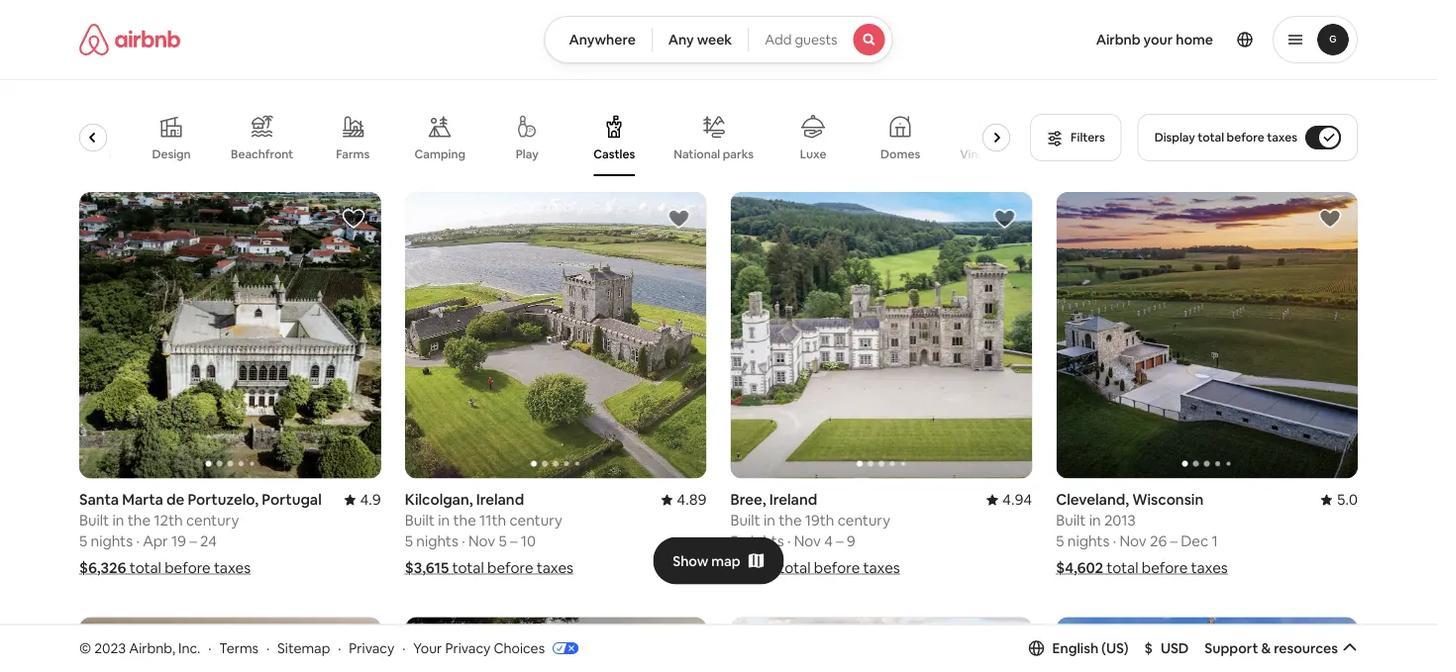 Task type: describe. For each thing, give the bounding box(es) containing it.
display total before taxes
[[1154, 130, 1297, 145]]

apr
[[143, 532, 168, 551]]

de
[[166, 490, 184, 510]]

filters button
[[1030, 114, 1122, 161]]

1 privacy from the left
[[349, 639, 394, 657]]

cleveland, wisconsin built in 2013 5 nights · nov 26 – dec 1 $4,602 total before taxes
[[1056, 490, 1228, 578]]

5.0
[[1337, 490, 1358, 510]]

nov for 19th
[[794, 532, 821, 551]]

show
[[673, 552, 708, 570]]

$4,602
[[1056, 559, 1103, 578]]

santa marta de portuzelo, portugal built in the 12th century 5 nights · apr 19 – 24 $6,326 total before taxes
[[79, 490, 322, 578]]

sitemap
[[277, 639, 330, 657]]

bree, ireland built in the 19th century 5 nights · nov 4 – 9 $8,616 total before taxes
[[730, 490, 900, 578]]

&
[[1261, 640, 1271, 657]]

week
[[697, 31, 732, 49]]

19th
[[805, 511, 834, 530]]

any week button
[[651, 16, 749, 63]]

12th
[[154, 511, 183, 530]]

support & resources button
[[1205, 640, 1358, 657]]

– inside santa marta de portuzelo, portugal built in the 12th century 5 nights · apr 19 – 24 $6,326 total before taxes
[[189, 532, 197, 551]]

5 inside santa marta de portuzelo, portugal built in the 12th century 5 nights · apr 19 – 24 $6,326 total before taxes
[[79, 532, 87, 551]]

century for built in the 11th century
[[510, 511, 562, 530]]

total inside cleveland, wisconsin built in 2013 5 nights · nov 26 – dec 1 $4,602 total before taxes
[[1107, 559, 1138, 578]]

beachfront
[[231, 147, 293, 162]]

$
[[1145, 640, 1153, 657]]

english (us)
[[1052, 640, 1129, 657]]

· right terms link
[[266, 639, 270, 657]]

your privacy choices
[[413, 639, 545, 657]]

taxes inside kilcolgan, ireland built in the 11th century 5 nights · nov 5 – 10 $3,615 total before taxes
[[537, 559, 573, 578]]

amazing
[[29, 147, 79, 162]]

taxes inside bree, ireland built in the 19th century 5 nights · nov 4 – 9 $8,616 total before taxes
[[863, 559, 900, 578]]

©
[[79, 639, 91, 657]]

total inside bree, ireland built in the 19th century 5 nights · nov 4 – 9 $8,616 total before taxes
[[779, 559, 811, 578]]

ireland for 19th
[[769, 490, 817, 510]]

$8,616
[[730, 559, 776, 578]]

santa
[[79, 490, 119, 510]]

filters
[[1071, 130, 1105, 145]]

built for built in the 11th century
[[405, 511, 435, 530]]

before inside display total before taxes button
[[1227, 130, 1264, 145]]

3 5 from the left
[[499, 532, 507, 551]]

century for built in the 19th century
[[838, 511, 890, 530]]

5.0 out of 5 average rating image
[[1321, 490, 1358, 510]]

display
[[1154, 130, 1195, 145]]

built for built in 2013
[[1056, 511, 1086, 530]]

dec
[[1181, 532, 1209, 551]]

portugal
[[262, 490, 322, 510]]

century inside santa marta de portuzelo, portugal built in the 12th century 5 nights · apr 19 – 24 $6,326 total before taxes
[[186, 511, 239, 530]]

4.9 out of 5 average rating image
[[344, 490, 381, 510]]

11th
[[479, 511, 506, 530]]

anywhere
[[569, 31, 636, 49]]

castles
[[594, 147, 635, 162]]

taxes inside button
[[1267, 130, 1297, 145]]

add to wishlist: bree, ireland image
[[993, 207, 1016, 231]]

resources
[[1274, 640, 1338, 657]]

built for built in the 19th century
[[730, 511, 760, 530]]

airbnb
[[1096, 31, 1141, 49]]

nights inside cleveland, wisconsin built in 2013 5 nights · nov 26 – dec 1 $4,602 total before taxes
[[1067, 532, 1110, 551]]

domes
[[880, 147, 920, 162]]

terms link
[[219, 639, 259, 657]]

design
[[152, 147, 191, 162]]

nights inside kilcolgan, ireland built in the 11th century 5 nights · nov 5 – 10 $3,615 total before taxes
[[416, 532, 458, 551]]

english
[[1052, 640, 1098, 657]]

4.9
[[360, 490, 381, 510]]

portuzelo,
[[188, 490, 259, 510]]

vineyards
[[960, 147, 1015, 162]]

add guests button
[[748, 16, 893, 63]]

camping
[[414, 147, 465, 162]]

5 inside bree, ireland built in the 19th century 5 nights · nov 4 – 9 $8,616 total before taxes
[[730, 532, 739, 551]]

terms
[[219, 639, 259, 657]]

2 privacy from the left
[[445, 639, 491, 657]]

english (us) button
[[1029, 640, 1129, 657]]

· inside bree, ireland built in the 19th century 5 nights · nov 4 – 9 $8,616 total before taxes
[[787, 532, 791, 551]]

show map
[[673, 552, 741, 570]]

guests
[[795, 31, 837, 49]]

26
[[1150, 532, 1167, 551]]

the inside santa marta de portuzelo, portugal built in the 12th century 5 nights · apr 19 – 24 $6,326 total before taxes
[[127, 511, 151, 530]]

· right inc.
[[208, 639, 211, 657]]

– inside kilcolgan, ireland built in the 11th century 5 nights · nov 5 – 10 $3,615 total before taxes
[[510, 532, 518, 551]]

parks
[[723, 146, 754, 162]]

· left your
[[402, 639, 405, 657]]

sitemap link
[[277, 639, 330, 657]]

1
[[1212, 532, 1218, 551]]

before inside bree, ireland built in the 19th century 5 nights · nov 4 – 9 $8,616 total before taxes
[[814, 559, 860, 578]]

in for built in 2013
[[1089, 511, 1101, 530]]

© 2023 airbnb, inc. ·
[[79, 639, 211, 657]]

your
[[413, 639, 442, 657]]

privacy link
[[349, 639, 394, 657]]

anywhere button
[[544, 16, 652, 63]]

kilcolgan, ireland built in the 11th century 5 nights · nov 5 – 10 $3,615 total before taxes
[[405, 490, 573, 578]]

pools
[[81, 147, 112, 162]]

airbnb your home
[[1096, 31, 1213, 49]]

amazing pools
[[29, 147, 112, 162]]

19
[[171, 532, 186, 551]]

2023
[[94, 639, 126, 657]]

(us)
[[1101, 640, 1129, 657]]

total inside santa marta de portuzelo, portugal built in the 12th century 5 nights · apr 19 – 24 $6,326 total before taxes
[[129, 559, 161, 578]]

support & resources
[[1205, 640, 1338, 657]]

any week
[[668, 31, 732, 49]]



Task type: vqa. For each thing, say whether or not it's contained in the screenshot.


Task type: locate. For each thing, give the bounding box(es) containing it.
in down bree, on the right bottom of page
[[764, 511, 775, 530]]

taxes inside cleveland, wisconsin built in 2013 5 nights · nov 26 – dec 1 $4,602 total before taxes
[[1191, 559, 1228, 578]]

total right $3,615
[[452, 559, 484, 578]]

built inside bree, ireland built in the 19th century 5 nights · nov 4 – 9 $8,616 total before taxes
[[730, 511, 760, 530]]

$6,326
[[79, 559, 126, 578]]

5
[[79, 532, 87, 551], [405, 532, 413, 551], [499, 532, 507, 551], [730, 532, 739, 551], [1056, 532, 1064, 551]]

1 horizontal spatial nov
[[794, 532, 821, 551]]

0 horizontal spatial nov
[[468, 532, 495, 551]]

5 up "$4,602"
[[1056, 532, 1064, 551]]

– inside cleveland, wisconsin built in 2013 5 nights · nov 26 – dec 1 $4,602 total before taxes
[[1170, 532, 1178, 551]]

support
[[1205, 640, 1258, 657]]

1 nights from the left
[[91, 532, 133, 551]]

total inside button
[[1198, 130, 1224, 145]]

· down kilcolgan,
[[462, 532, 465, 551]]

in inside santa marta de portuzelo, portugal built in the 12th century 5 nights · apr 19 – 24 $6,326 total before taxes
[[112, 511, 124, 530]]

· down 2013
[[1113, 532, 1116, 551]]

nov
[[468, 532, 495, 551], [794, 532, 821, 551], [1120, 532, 1147, 551]]

4.89
[[677, 490, 707, 510]]

in for built in the 11th century
[[438, 511, 450, 530]]

· left apr
[[136, 532, 140, 551]]

in inside cleveland, wisconsin built in 2013 5 nights · nov 26 – dec 1 $4,602 total before taxes
[[1089, 511, 1101, 530]]

nights up $8,616
[[742, 532, 784, 551]]

4 in from the left
[[1089, 511, 1101, 530]]

choices
[[494, 639, 545, 657]]

2 horizontal spatial nov
[[1120, 532, 1147, 551]]

2 horizontal spatial the
[[779, 511, 802, 530]]

– left 9
[[836, 532, 844, 551]]

airbnb your home link
[[1084, 19, 1225, 60]]

before down 26
[[1142, 559, 1188, 578]]

2 5 from the left
[[405, 532, 413, 551]]

5 up '$6,326'
[[79, 532, 87, 551]]

4.94 out of 5 average rating image
[[986, 490, 1032, 510]]

1 horizontal spatial century
[[510, 511, 562, 530]]

1 century from the left
[[186, 511, 239, 530]]

before right the display
[[1227, 130, 1264, 145]]

0 horizontal spatial century
[[186, 511, 239, 530]]

1 – from the left
[[189, 532, 197, 551]]

$ usd
[[1145, 640, 1189, 657]]

total right "$4,602"
[[1107, 559, 1138, 578]]

farms
[[336, 147, 370, 162]]

map
[[711, 552, 741, 570]]

century inside bree, ireland built in the 19th century 5 nights · nov 4 – 9 $8,616 total before taxes
[[838, 511, 890, 530]]

10
[[521, 532, 536, 551]]

privacy right your
[[445, 639, 491, 657]]

– right '19'
[[189, 532, 197, 551]]

total inside kilcolgan, ireland built in the 11th century 5 nights · nov 5 – 10 $3,615 total before taxes
[[452, 559, 484, 578]]

ireland
[[476, 490, 524, 510], [769, 490, 817, 510]]

· left add to wishlist: portpatrick, uk icon
[[338, 639, 341, 657]]

nov down the '11th'
[[468, 532, 495, 551]]

– left "10" on the left
[[510, 532, 518, 551]]

century
[[186, 511, 239, 530], [510, 511, 562, 530], [838, 511, 890, 530]]

built inside cleveland, wisconsin built in 2013 5 nights · nov 26 – dec 1 $4,602 total before taxes
[[1056, 511, 1086, 530]]

add to wishlist: portpatrick, uk image
[[341, 632, 365, 656]]

4 nights from the left
[[1067, 532, 1110, 551]]

the left 19th
[[779, 511, 802, 530]]

the for built in the 19th century
[[779, 511, 802, 530]]

4.89 out of 5 average rating image
[[661, 490, 707, 510]]

in inside bree, ireland built in the 19th century 5 nights · nov 4 – 9 $8,616 total before taxes
[[764, 511, 775, 530]]

1 ireland from the left
[[476, 490, 524, 510]]

built inside santa marta de portuzelo, portugal built in the 12th century 5 nights · apr 19 – 24 $6,326 total before taxes
[[79, 511, 109, 530]]

1 the from the left
[[127, 511, 151, 530]]

· inside santa marta de portuzelo, portugal built in the 12th century 5 nights · apr 19 – 24 $6,326 total before taxes
[[136, 532, 140, 551]]

2 ireland from the left
[[769, 490, 817, 510]]

in down santa at the left of page
[[112, 511, 124, 530]]

airbnb,
[[129, 639, 175, 657]]

built inside kilcolgan, ireland built in the 11th century 5 nights · nov 5 – 10 $3,615 total before taxes
[[405, 511, 435, 530]]

ireland inside bree, ireland built in the 19th century 5 nights · nov 4 – 9 $8,616 total before taxes
[[769, 490, 817, 510]]

profile element
[[917, 0, 1358, 79]]

5 up map
[[730, 532, 739, 551]]

marta
[[122, 490, 163, 510]]

nov inside bree, ireland built in the 19th century 5 nights · nov 4 – 9 $8,616 total before taxes
[[794, 532, 821, 551]]

24
[[200, 532, 217, 551]]

3 in from the left
[[764, 511, 775, 530]]

add guests
[[765, 31, 837, 49]]

none search field containing anywhere
[[544, 16, 893, 63]]

1 horizontal spatial ireland
[[769, 490, 817, 510]]

3 nights from the left
[[742, 532, 784, 551]]

home
[[1176, 31, 1213, 49]]

total right the display
[[1198, 130, 1224, 145]]

· inside kilcolgan, ireland built in the 11th century 5 nights · nov 5 – 10 $3,615 total before taxes
[[462, 532, 465, 551]]

add to wishlist: cleveland, wisconsin image
[[1318, 207, 1342, 231]]

9
[[847, 532, 855, 551]]

usd
[[1161, 640, 1189, 657]]

in for built in the 19th century
[[764, 511, 775, 530]]

1 built from the left
[[79, 511, 109, 530]]

nov left the 4
[[794, 532, 821, 551]]

None search field
[[544, 16, 893, 63]]

nov down 2013
[[1120, 532, 1147, 551]]

total
[[1198, 130, 1224, 145], [129, 559, 161, 578], [452, 559, 484, 578], [779, 559, 811, 578], [1107, 559, 1138, 578]]

century inside kilcolgan, ireland built in the 11th century 5 nights · nov 5 – 10 $3,615 total before taxes
[[510, 511, 562, 530]]

play
[[516, 147, 538, 162]]

1 horizontal spatial privacy
[[445, 639, 491, 657]]

1 in from the left
[[112, 511, 124, 530]]

0 horizontal spatial ireland
[[476, 490, 524, 510]]

built down kilcolgan,
[[405, 511, 435, 530]]

nights up $3,615
[[416, 532, 458, 551]]

2 – from the left
[[510, 532, 518, 551]]

3 built from the left
[[730, 511, 760, 530]]

the inside kilcolgan, ireland built in the 11th century 5 nights · nov 5 – 10 $3,615 total before taxes
[[453, 511, 476, 530]]

5 5 from the left
[[1056, 532, 1064, 551]]

add
[[765, 31, 792, 49]]

the down "marta" at the left bottom
[[127, 511, 151, 530]]

2 nov from the left
[[794, 532, 821, 551]]

2 horizontal spatial century
[[838, 511, 890, 530]]

nights up '$6,326'
[[91, 532, 133, 551]]

2 in from the left
[[438, 511, 450, 530]]

century up 9
[[838, 511, 890, 530]]

kilcolgan,
[[405, 490, 473, 510]]

3 nov from the left
[[1120, 532, 1147, 551]]

group containing national parks
[[29, 99, 1018, 176]]

your privacy choices link
[[413, 639, 579, 659]]

ireland inside kilcolgan, ireland built in the 11th century 5 nights · nov 5 – 10 $3,615 total before taxes
[[476, 490, 524, 510]]

5 up $3,615
[[405, 532, 413, 551]]

nights up "$4,602"
[[1067, 532, 1110, 551]]

· left the 4
[[787, 532, 791, 551]]

before inside kilcolgan, ireland built in the 11th century 5 nights · nov 5 – 10 $3,615 total before taxes
[[487, 559, 533, 578]]

5 inside cleveland, wisconsin built in 2013 5 nights · nov 26 – dec 1 $4,602 total before taxes
[[1056, 532, 1064, 551]]

before inside santa marta de portuzelo, portugal built in the 12th century 5 nights · apr 19 – 24 $6,326 total before taxes
[[165, 559, 211, 578]]

4.94
[[1002, 490, 1032, 510]]

national
[[674, 146, 720, 162]]

– inside bree, ireland built in the 19th century 5 nights · nov 4 – 9 $8,616 total before taxes
[[836, 532, 844, 551]]

the for built in the 11th century
[[453, 511, 476, 530]]

4 – from the left
[[1170, 532, 1178, 551]]

display total before taxes button
[[1138, 114, 1358, 161]]

3 the from the left
[[779, 511, 802, 530]]

total down apr
[[129, 559, 161, 578]]

the left the '11th'
[[453, 511, 476, 530]]

ireland up the '11th'
[[476, 490, 524, 510]]

2 built from the left
[[405, 511, 435, 530]]

nov inside cleveland, wisconsin built in 2013 5 nights · nov 26 – dec 1 $4,602 total before taxes
[[1120, 532, 1147, 551]]

the
[[127, 511, 151, 530], [453, 511, 476, 530], [779, 511, 802, 530]]

ireland for 11th
[[476, 490, 524, 510]]

3 century from the left
[[838, 511, 890, 530]]

nights
[[91, 532, 133, 551], [416, 532, 458, 551], [742, 532, 784, 551], [1067, 532, 1110, 551]]

2013
[[1104, 511, 1136, 530]]

luxe
[[800, 147, 826, 162]]

nights inside santa marta de portuzelo, portugal built in the 12th century 5 nights · apr 19 – 24 $6,326 total before taxes
[[91, 532, 133, 551]]

bree,
[[730, 490, 766, 510]]

0 horizontal spatial the
[[127, 511, 151, 530]]

national parks
[[674, 146, 754, 162]]

nights inside bree, ireland built in the 19th century 5 nights · nov 4 – 9 $8,616 total before taxes
[[742, 532, 784, 551]]

2 the from the left
[[453, 511, 476, 530]]

wisconsin
[[1132, 490, 1204, 510]]

1 5 from the left
[[79, 532, 87, 551]]

add to wishlist: seixas, caminha., portugal image
[[1318, 632, 1342, 656]]

1 horizontal spatial the
[[453, 511, 476, 530]]

privacy
[[349, 639, 394, 657], [445, 639, 491, 657]]

the inside bree, ireland built in the 19th century 5 nights · nov 4 – 9 $8,616 total before taxes
[[779, 511, 802, 530]]

built down santa at the left of page
[[79, 511, 109, 530]]

before down the 4
[[814, 559, 860, 578]]

in down kilcolgan,
[[438, 511, 450, 530]]

in
[[112, 511, 124, 530], [438, 511, 450, 530], [764, 511, 775, 530], [1089, 511, 1101, 530]]

4
[[824, 532, 833, 551]]

· inside cleveland, wisconsin built in 2013 5 nights · nov 26 – dec 1 $4,602 total before taxes
[[1113, 532, 1116, 551]]

1 nov from the left
[[468, 532, 495, 551]]

add to wishlist: kilcolgan, ireland image
[[667, 207, 691, 231]]

2 century from the left
[[510, 511, 562, 530]]

before inside cleveland, wisconsin built in 2013 5 nights · nov 26 – dec 1 $4,602 total before taxes
[[1142, 559, 1188, 578]]

century up "10" on the left
[[510, 511, 562, 530]]

$3,615
[[405, 559, 449, 578]]

taxes inside santa marta de portuzelo, portugal built in the 12th century 5 nights · apr 19 – 24 $6,326 total before taxes
[[214, 559, 251, 578]]

·
[[136, 532, 140, 551], [462, 532, 465, 551], [787, 532, 791, 551], [1113, 532, 1116, 551], [208, 639, 211, 657], [266, 639, 270, 657], [338, 639, 341, 657], [402, 639, 405, 657]]

inc.
[[178, 639, 200, 657]]

before down "10" on the left
[[487, 559, 533, 578]]

terms · sitemap · privacy ·
[[219, 639, 405, 657]]

built down bree, on the right bottom of page
[[730, 511, 760, 530]]

before
[[1227, 130, 1264, 145], [165, 559, 211, 578], [487, 559, 533, 578], [814, 559, 860, 578], [1142, 559, 1188, 578]]

privacy left your
[[349, 639, 394, 657]]

4 built from the left
[[1056, 511, 1086, 530]]

show map button
[[653, 537, 784, 585]]

2 nights from the left
[[416, 532, 458, 551]]

add to wishlist: santa marta de portuzelo, portugal image
[[341, 207, 365, 231]]

–
[[189, 532, 197, 551], [510, 532, 518, 551], [836, 532, 844, 551], [1170, 532, 1178, 551]]

taxes
[[1267, 130, 1297, 145], [214, 559, 251, 578], [537, 559, 573, 578], [863, 559, 900, 578], [1191, 559, 1228, 578]]

ireland up 19th
[[769, 490, 817, 510]]

before down '19'
[[165, 559, 211, 578]]

nov inside kilcolgan, ireland built in the 11th century 5 nights · nov 5 – 10 $3,615 total before taxes
[[468, 532, 495, 551]]

century up 24
[[186, 511, 239, 530]]

4 5 from the left
[[730, 532, 739, 551]]

cleveland,
[[1056, 490, 1129, 510]]

nov for 11th
[[468, 532, 495, 551]]

built down cleveland,
[[1056, 511, 1086, 530]]

3 – from the left
[[836, 532, 844, 551]]

in inside kilcolgan, ireland built in the 11th century 5 nights · nov 5 – 10 $3,615 total before taxes
[[438, 511, 450, 530]]

5 down the '11th'
[[499, 532, 507, 551]]

0 horizontal spatial privacy
[[349, 639, 394, 657]]

in down cleveland,
[[1089, 511, 1101, 530]]

your
[[1144, 31, 1173, 49]]

group
[[29, 99, 1018, 176], [79, 192, 381, 479], [405, 192, 707, 479], [730, 192, 1032, 479], [1056, 192, 1358, 479], [79, 618, 381, 672], [405, 618, 707, 672], [730, 618, 1032, 672], [1056, 618, 1358, 672]]

total right $8,616
[[779, 559, 811, 578]]

– right 26
[[1170, 532, 1178, 551]]

any
[[668, 31, 694, 49]]

built
[[79, 511, 109, 530], [405, 511, 435, 530], [730, 511, 760, 530], [1056, 511, 1086, 530]]



